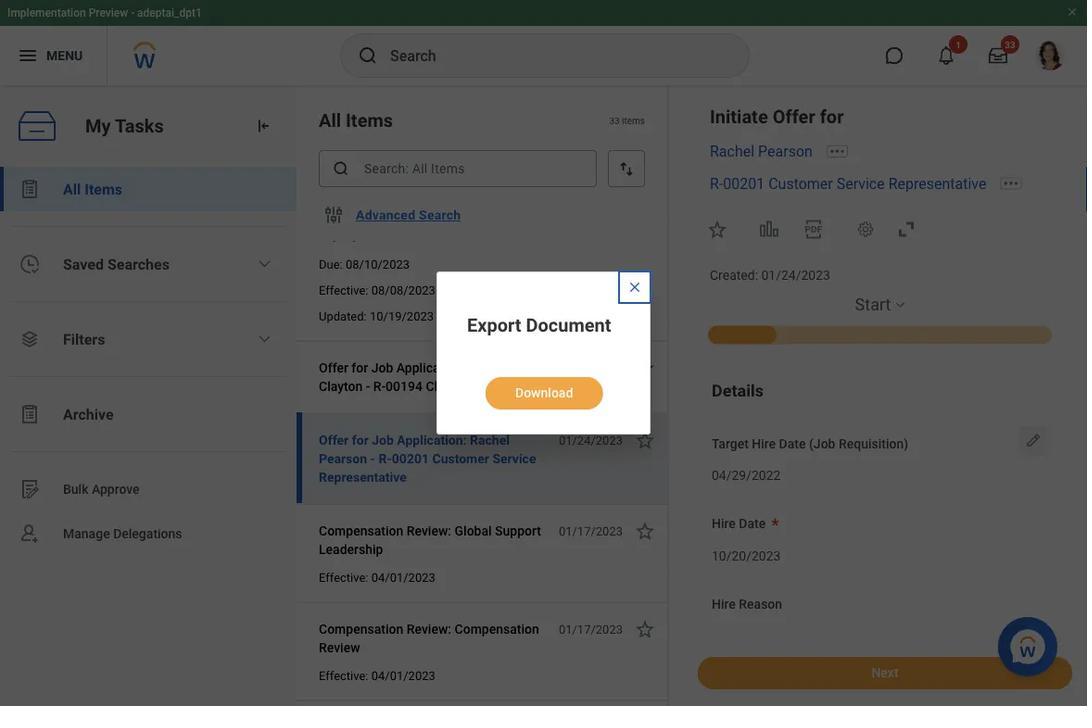 Task type: describe. For each thing, give the bounding box(es) containing it.
review employee contracts: lena jung - apprentice office management on 08/08/2023 button
[[319, 188, 549, 248]]

compensation review: compensation review
[[319, 622, 539, 655]]

1 horizontal spatial customer
[[769, 175, 833, 193]]

star image for 01/26/2023
[[634, 357, 656, 379]]

document
[[526, 314, 611, 336]]

bulk approve
[[63, 482, 140, 497]]

representative inside offer for job application: rachel pearson ‎- r-00201 customer service representative
[[319, 470, 407, 485]]

offer for offer for job application: sergio clayton ‎- r-00194 cloud engineer
[[319, 360, 348, 375]]

on
[[511, 210, 525, 225]]

00194
[[386, 379, 423, 394]]

review: for global
[[407, 523, 452, 539]]

effective: 04/01/2023 for compensation review: global support leadership
[[319, 571, 436, 585]]

offer for job application: rachel pearson ‎- r-00201 customer service representative
[[319, 432, 536, 485]]

target
[[712, 436, 749, 451]]

04/01/2023 for global
[[371, 571, 436, 585]]

requisition)
[[839, 436, 909, 451]]

my tasks
[[85, 115, 164, 137]]

10/20/2023 text field
[[712, 537, 781, 570]]

delegations
[[113, 526, 182, 542]]

transformation import image
[[254, 117, 273, 135]]

star image for effective: 04/01/2023
[[634, 520, 656, 542]]

implementation preview -   adeptai_dpt1
[[7, 6, 202, 19]]

inbox large image
[[989, 46, 1008, 65]]

08/10/2023
[[346, 257, 410, 271]]

advanced search button
[[349, 197, 468, 234]]

review employee contracts: lena jung - apprentice office management on 08/08/2023
[[319, 191, 547, 244]]

- inside the review employee contracts: lena jung - apprentice office management on 08/08/2023
[[319, 210, 323, 225]]

manage
[[63, 526, 110, 542]]

r-00201 customer service representative link
[[710, 175, 987, 193]]

rachel pearson
[[710, 143, 813, 160]]

edit image
[[1024, 431, 1043, 450]]

10/19/2023
[[370, 309, 434, 323]]

list containing all items
[[0, 167, 297, 556]]

manage delegations link
[[0, 512, 297, 556]]

implementation
[[7, 6, 86, 19]]

offer for offer for job application: rachel pearson ‎- r-00201 customer service representative
[[319, 432, 349, 448]]

01/17/2023 for compensation review: global support leadership
[[559, 524, 623, 538]]

start navigation
[[692, 293, 1069, 344]]

preview
[[89, 6, 128, 19]]

initiate offer for
[[710, 106, 844, 127]]

item list element
[[297, 85, 669, 706]]

effective: 08/08/2023
[[319, 283, 436, 297]]

manage delegations
[[63, 526, 182, 542]]

start
[[855, 295, 891, 314]]

fullscreen image
[[896, 218, 918, 241]]

star image for effective: 04/01/2023
[[634, 618, 656, 641]]

01/26/2023
[[559, 361, 623, 375]]

contracts:
[[423, 191, 483, 207]]

‎- for clayton
[[366, 379, 370, 394]]

archive button
[[0, 392, 297, 437]]

export document
[[467, 314, 611, 336]]

r- for offer for job application: rachel pearson ‎- r-00201 customer service representative
[[379, 451, 392, 466]]

0 vertical spatial star image
[[706, 218, 729, 241]]

review: for compensation
[[407, 622, 452, 637]]

for for offer for job application: sergio clayton ‎- r-00194 cloud engineer
[[352, 360, 368, 375]]

hire date
[[712, 516, 766, 532]]

r-00201 customer service representative
[[710, 175, 987, 193]]

all inside all items button
[[63, 180, 81, 198]]

tasks
[[115, 115, 164, 137]]

1 horizontal spatial service
[[837, 175, 885, 193]]

1 horizontal spatial date
[[779, 436, 806, 451]]

details element
[[692, 364, 1069, 706]]

profile logan mcneil element
[[1024, 35, 1076, 76]]

start button
[[855, 293, 891, 316]]

hire date element
[[712, 536, 781, 570]]

compensation review: global support leadership button
[[319, 520, 549, 561]]

support
[[495, 523, 541, 539]]

rachel pearson link
[[710, 143, 813, 160]]

rename image
[[19, 478, 41, 501]]

created: 01/24/2023
[[710, 268, 831, 283]]

(job
[[809, 436, 836, 451]]

application: for cloud
[[397, 360, 466, 375]]

search image
[[357, 45, 379, 67]]

‎- for pearson
[[370, 451, 375, 466]]

job for 00201
[[372, 432, 394, 448]]

compensation review: global support leadership
[[319, 523, 541, 557]]

approve
[[92, 482, 140, 497]]

clipboard image for archive
[[19, 403, 41, 426]]

service inside offer for job application: rachel pearson ‎- r-00201 customer service representative
[[493, 451, 536, 466]]

configure image
[[323, 204, 345, 226]]

for for offer for job application: rachel pearson ‎- r-00201 customer service representative
[[352, 432, 369, 448]]

1 effective: from the top
[[319, 283, 369, 297]]

0 vertical spatial representative
[[889, 175, 987, 193]]

compensation for compensation review: global support leadership
[[319, 523, 404, 539]]

r- for offer for job application: sergio clayton ‎- r-00194 cloud engineer
[[373, 379, 386, 394]]

08/08/2023 inside the review employee contracts: lena jung - apprentice office management on 08/08/2023
[[319, 229, 388, 244]]

cloud
[[426, 379, 460, 394]]



Task type: vqa. For each thing, say whether or not it's contained in the screenshot.
Edit icon
yes



Task type: locate. For each thing, give the bounding box(es) containing it.
date left the (job
[[779, 436, 806, 451]]

2 review from the top
[[319, 640, 360, 655]]

export
[[467, 314, 522, 336]]

all items inside the 'item list' element
[[319, 109, 393, 131]]

job up 00194
[[371, 360, 393, 375]]

star image
[[634, 357, 656, 379], [634, 520, 656, 542]]

application:
[[397, 360, 466, 375], [397, 432, 467, 448]]

application: inside offer for job application: rachel pearson ‎- r-00201 customer service representative
[[397, 432, 467, 448]]

1 vertical spatial application:
[[397, 432, 467, 448]]

08/08/2023 up "10/19/2023"
[[371, 283, 436, 297]]

representative up fullscreen image at the top
[[889, 175, 987, 193]]

r-
[[710, 175, 723, 193], [373, 379, 386, 394], [379, 451, 392, 466]]

review: inside compensation review: global support leadership
[[407, 523, 452, 539]]

-
[[131, 6, 135, 19], [319, 210, 323, 225]]

star image for 01/24/2023
[[634, 429, 656, 452]]

‎- inside offer for job application: sergio clayton ‎- r-00194 cloud engineer
[[366, 379, 370, 394]]

lena
[[487, 191, 515, 207]]

initiate
[[710, 106, 768, 127]]

offer for job application: sergio clayton ‎- r-00194 cloud engineer button
[[319, 357, 549, 398]]

0 horizontal spatial 00201
[[392, 451, 429, 466]]

0 vertical spatial pearson
[[758, 143, 813, 160]]

job inside offer for job application: sergio clayton ‎- r-00194 cloud engineer
[[371, 360, 393, 375]]

application: down cloud
[[397, 432, 467, 448]]

customer inside offer for job application: rachel pearson ‎- r-00201 customer service representative
[[432, 451, 489, 466]]

my tasks element
[[0, 85, 297, 706]]

clipboard image inside archive 'button'
[[19, 403, 41, 426]]

00201
[[723, 175, 765, 193], [392, 451, 429, 466]]

rachel inside offer for job application: rachel pearson ‎- r-00201 customer service representative
[[470, 432, 510, 448]]

review: left 'global'
[[407, 523, 452, 539]]

0 vertical spatial -
[[131, 6, 135, 19]]

1 01/17/2023 from the top
[[559, 524, 623, 538]]

0 vertical spatial 01/17/2023
[[559, 524, 623, 538]]

1 vertical spatial effective: 04/01/2023
[[319, 669, 436, 683]]

apprentice
[[326, 210, 389, 225]]

review inside the review employee contracts: lena jung - apprentice office management on 08/08/2023
[[319, 191, 360, 207]]

export document dialog
[[437, 272, 651, 435]]

00201 down 00194
[[392, 451, 429, 466]]

1 vertical spatial star image
[[634, 429, 656, 452]]

1 vertical spatial for
[[352, 360, 368, 375]]

offer up rachel pearson
[[773, 106, 816, 127]]

0 vertical spatial customer
[[769, 175, 833, 193]]

items inside the 'item list' element
[[346, 109, 393, 131]]

1 vertical spatial pearson
[[319, 451, 367, 466]]

effective: for compensation review: global support leadership
[[319, 571, 369, 585]]

for up clayton
[[352, 360, 368, 375]]

1 vertical spatial all
[[63, 180, 81, 198]]

representative
[[889, 175, 987, 193], [319, 470, 407, 485]]

review: down compensation review: global support leadership button
[[407, 622, 452, 637]]

08/08/2023
[[319, 229, 388, 244], [371, 283, 436, 297]]

view printable version (pdf) image
[[803, 218, 825, 241]]

0 horizontal spatial items
[[85, 180, 122, 198]]

application: inside offer for job application: sergio clayton ‎- r-00194 cloud engineer
[[397, 360, 466, 375]]

0 horizontal spatial all items
[[63, 180, 122, 198]]

target hire date (job requisition)
[[712, 436, 909, 451]]

1 vertical spatial offer
[[319, 360, 348, 375]]

1 vertical spatial rachel
[[470, 432, 510, 448]]

hire reason
[[712, 596, 783, 612]]

rachel down initiate
[[710, 143, 755, 160]]

0 horizontal spatial representative
[[319, 470, 407, 485]]

offer
[[773, 106, 816, 127], [319, 360, 348, 375], [319, 432, 349, 448]]

33
[[609, 115, 620, 126]]

00201 down the "rachel pearson" "link"
[[723, 175, 765, 193]]

1 vertical spatial items
[[85, 180, 122, 198]]

01/17/2023 for compensation review: compensation review
[[559, 623, 623, 636]]

0 vertical spatial date
[[779, 436, 806, 451]]

offer for job application: sergio clayton ‎- r-00194 cloud engineer
[[319, 360, 514, 394]]

1 review from the top
[[319, 191, 360, 207]]

1 clipboard image from the top
[[19, 178, 41, 200]]

2 effective: 04/01/2023 from the top
[[319, 669, 436, 683]]

1 vertical spatial r-
[[373, 379, 386, 394]]

pearson down clayton
[[319, 451, 367, 466]]

hire right "target"
[[752, 436, 776, 451]]

review inside compensation review: compensation review
[[319, 640, 360, 655]]

2 vertical spatial offer
[[319, 432, 349, 448]]

1 vertical spatial date
[[739, 516, 766, 532]]

2 04/01/2023 from the top
[[371, 669, 436, 683]]

all items
[[319, 109, 393, 131], [63, 180, 122, 198]]

0 vertical spatial review:
[[407, 523, 452, 539]]

0 vertical spatial review
[[319, 191, 360, 207]]

global
[[455, 523, 492, 539]]

33 items
[[609, 115, 645, 126]]

compensation
[[319, 523, 404, 539], [319, 622, 404, 637], [455, 622, 539, 637]]

all items button
[[0, 167, 297, 211]]

2 vertical spatial hire
[[712, 596, 736, 612]]

job for 00194
[[371, 360, 393, 375]]

clipboard image
[[19, 178, 41, 200], [19, 403, 41, 426]]

‎- right clayton
[[366, 379, 370, 394]]

- inside banner
[[131, 6, 135, 19]]

all items down the my
[[63, 180, 122, 198]]

2 vertical spatial star image
[[634, 618, 656, 641]]

0 vertical spatial all items
[[319, 109, 393, 131]]

all inside the 'item list' element
[[319, 109, 341, 131]]

compensation review: compensation review button
[[319, 618, 549, 659]]

01/17/2023
[[559, 524, 623, 538], [559, 623, 623, 636]]

‎-
[[366, 379, 370, 394], [370, 451, 375, 466]]

date up hire date element
[[739, 516, 766, 532]]

0 horizontal spatial 01/24/2023
[[559, 433, 623, 447]]

service
[[837, 175, 885, 193], [493, 451, 536, 466]]

date
[[779, 436, 806, 451], [739, 516, 766, 532]]

0 vertical spatial rachel
[[710, 143, 755, 160]]

0 vertical spatial star image
[[634, 357, 656, 379]]

leadership
[[319, 542, 383, 557]]

effective: 04/01/2023 down compensation review: compensation review
[[319, 669, 436, 683]]

2 vertical spatial r-
[[379, 451, 392, 466]]

1 vertical spatial review:
[[407, 622, 452, 637]]

0 vertical spatial 08/08/2023
[[319, 229, 388, 244]]

2 vertical spatial effective:
[[319, 669, 369, 683]]

star image
[[706, 218, 729, 241], [634, 429, 656, 452], [634, 618, 656, 641]]

employee
[[363, 191, 420, 207]]

‎- down offer for job application: sergio clayton ‎- r-00194 cloud engineer
[[370, 451, 375, 466]]

0 vertical spatial for
[[820, 106, 844, 127]]

for
[[820, 106, 844, 127], [352, 360, 368, 375], [352, 432, 369, 448]]

customer up view printable version (pdf) "image"
[[769, 175, 833, 193]]

job
[[371, 360, 393, 375], [372, 432, 394, 448]]

1 vertical spatial 08/08/2023
[[371, 283, 436, 297]]

1 horizontal spatial pearson
[[758, 143, 813, 160]]

1 vertical spatial service
[[493, 451, 536, 466]]

clipboard image for all items
[[19, 178, 41, 200]]

management
[[431, 210, 507, 225]]

implementation preview -   adeptai_dpt1 banner
[[0, 0, 1087, 85]]

all items inside button
[[63, 180, 122, 198]]

job inside offer for job application: rachel pearson ‎- r-00201 customer service representative
[[372, 432, 394, 448]]

04/29/2022
[[712, 468, 781, 484]]

application: up cloud
[[397, 360, 466, 375]]

items down the my
[[85, 180, 122, 198]]

search
[[419, 207, 461, 223]]

created:
[[710, 268, 758, 283]]

adeptai_dpt1
[[137, 6, 202, 19]]

0 vertical spatial job
[[371, 360, 393, 375]]

0 vertical spatial effective:
[[319, 283, 369, 297]]

archive
[[63, 406, 114, 423]]

close environment banner image
[[1067, 6, 1078, 18]]

1 vertical spatial review
[[319, 640, 360, 655]]

04/01/2023 for compensation
[[371, 669, 436, 683]]

reason
[[739, 596, 783, 612]]

hire for hire date
[[712, 516, 736, 532]]

for inside offer for job application: rachel pearson ‎- r-00201 customer service representative
[[352, 432, 369, 448]]

0 horizontal spatial all
[[63, 180, 81, 198]]

effective: 04/01/2023 down leadership
[[319, 571, 436, 585]]

rachel down the 'engineer'
[[470, 432, 510, 448]]

2 effective: from the top
[[319, 571, 369, 585]]

office
[[393, 210, 427, 225]]

0 vertical spatial application:
[[397, 360, 466, 375]]

download button
[[486, 377, 603, 410]]

for inside offer for job application: sergio clayton ‎- r-00194 cloud engineer
[[352, 360, 368, 375]]

0 horizontal spatial -
[[131, 6, 135, 19]]

0 horizontal spatial rachel
[[470, 432, 510, 448]]

representative up leadership
[[319, 470, 407, 485]]

hire left reason at the right bottom of page
[[712, 596, 736, 612]]

download
[[515, 386, 573, 401]]

04/01/2023 down compensation review: global support leadership
[[371, 571, 436, 585]]

updated:
[[319, 309, 367, 323]]

hire
[[752, 436, 776, 451], [712, 516, 736, 532], [712, 596, 736, 612]]

r- inside offer for job application: sergio clayton ‎- r-00194 cloud engineer
[[373, 379, 386, 394]]

list
[[0, 167, 297, 556]]

all items up search icon on the left top
[[319, 109, 393, 131]]

2 vertical spatial for
[[352, 432, 369, 448]]

01/24/2023
[[762, 268, 831, 283], [559, 433, 623, 447]]

08/08/2023 down apprentice
[[319, 229, 388, 244]]

customer
[[769, 175, 833, 193], [432, 451, 489, 466]]

1 horizontal spatial 00201
[[723, 175, 765, 193]]

offer down clayton
[[319, 432, 349, 448]]

details
[[712, 381, 764, 400]]

search image
[[332, 159, 350, 178]]

0 horizontal spatial customer
[[432, 451, 489, 466]]

notifications large image
[[937, 46, 956, 65]]

items inside button
[[85, 180, 122, 198]]

0 vertical spatial all
[[319, 109, 341, 131]]

2 clipboard image from the top
[[19, 403, 41, 426]]

1 vertical spatial 01/24/2023
[[559, 433, 623, 447]]

offer up clayton
[[319, 360, 348, 375]]

10/20/2023
[[712, 548, 781, 564]]

1 vertical spatial 04/01/2023
[[371, 669, 436, 683]]

compensation for compensation review: compensation review
[[319, 622, 404, 637]]

1 vertical spatial ‎-
[[370, 451, 375, 466]]

0 vertical spatial effective: 04/01/2023
[[319, 571, 436, 585]]

hire up hire date element
[[712, 516, 736, 532]]

0 horizontal spatial pearson
[[319, 451, 367, 466]]

r- right clayton
[[373, 379, 386, 394]]

1 vertical spatial clipboard image
[[19, 403, 41, 426]]

1 vertical spatial representative
[[319, 470, 407, 485]]

0 vertical spatial 00201
[[723, 175, 765, 193]]

offer inside offer for job application: sergio clayton ‎- r-00194 cloud engineer
[[319, 360, 348, 375]]

0 vertical spatial hire
[[752, 436, 776, 451]]

1 04/01/2023 from the top
[[371, 571, 436, 585]]

00201 inside offer for job application: rachel pearson ‎- r-00201 customer service representative
[[392, 451, 429, 466]]

for up the 'r-00201 customer service representative' "link"
[[820, 106, 844, 127]]

jung
[[518, 191, 547, 207]]

1 vertical spatial 01/17/2023
[[559, 623, 623, 636]]

1 vertical spatial 00201
[[392, 451, 429, 466]]

0 vertical spatial offer
[[773, 106, 816, 127]]

1 horizontal spatial representative
[[889, 175, 987, 193]]

bulk approve link
[[0, 467, 297, 512]]

items
[[346, 109, 393, 131], [85, 180, 122, 198]]

0 vertical spatial 04/01/2023
[[371, 571, 436, 585]]

close image
[[628, 280, 642, 295]]

0 horizontal spatial date
[[739, 516, 766, 532]]

1 review: from the top
[[407, 523, 452, 539]]

1 horizontal spatial 01/24/2023
[[762, 268, 831, 283]]

advanced search
[[356, 207, 461, 223]]

‎- inside offer for job application: rachel pearson ‎- r-00201 customer service representative
[[370, 451, 375, 466]]

- right preview on the left of the page
[[131, 6, 135, 19]]

review: inside compensation review: compensation review
[[407, 622, 452, 637]]

1 vertical spatial job
[[372, 432, 394, 448]]

items
[[622, 115, 645, 126]]

all
[[319, 109, 341, 131], [63, 180, 81, 198]]

for down clayton
[[352, 432, 369, 448]]

1 vertical spatial star image
[[634, 520, 656, 542]]

hire for hire reason
[[712, 596, 736, 612]]

clipboard image inside all items button
[[19, 178, 41, 200]]

engineer
[[463, 379, 514, 394]]

1 horizontal spatial all
[[319, 109, 341, 131]]

1 vertical spatial customer
[[432, 451, 489, 466]]

offer inside offer for job application: rachel pearson ‎- r-00201 customer service representative
[[319, 432, 349, 448]]

2 review: from the top
[[407, 622, 452, 637]]

customer up 'global'
[[432, 451, 489, 466]]

0 vertical spatial service
[[837, 175, 885, 193]]

pearson inside offer for job application: rachel pearson ‎- r-00201 customer service representative
[[319, 451, 367, 466]]

advanced
[[356, 207, 416, 223]]

1 effective: 04/01/2023 from the top
[[319, 571, 436, 585]]

download region
[[467, 362, 621, 412]]

1 star image from the top
[[634, 357, 656, 379]]

clayton
[[319, 379, 363, 394]]

- left apprentice
[[319, 210, 323, 225]]

compensation inside compensation review: global support leadership
[[319, 523, 404, 539]]

r- down 00194
[[379, 451, 392, 466]]

view related information image
[[758, 218, 781, 241]]

2 01/17/2023 from the top
[[559, 623, 623, 636]]

0 vertical spatial clipboard image
[[19, 178, 41, 200]]

1 horizontal spatial items
[[346, 109, 393, 131]]

job down 00194
[[372, 432, 394, 448]]

0 vertical spatial items
[[346, 109, 393, 131]]

due:
[[319, 257, 343, 271]]

3 effective: from the top
[[319, 669, 369, 683]]

01/24/2023 down view printable version (pdf) "image"
[[762, 268, 831, 283]]

bulk
[[63, 482, 89, 497]]

effective:
[[319, 283, 369, 297], [319, 571, 369, 585], [319, 669, 369, 683]]

r- inside offer for job application: rachel pearson ‎- r-00201 customer service representative
[[379, 451, 392, 466]]

1 horizontal spatial -
[[319, 210, 323, 225]]

effective: 04/01/2023 for compensation review: compensation review
[[319, 669, 436, 683]]

1 vertical spatial -
[[319, 210, 323, 225]]

target hire date (job requisition) element
[[712, 456, 781, 490]]

0 vertical spatial r-
[[710, 175, 723, 193]]

rachel
[[710, 143, 755, 160], [470, 432, 510, 448]]

0 horizontal spatial service
[[493, 451, 536, 466]]

application: for customer
[[397, 432, 467, 448]]

1 horizontal spatial all items
[[319, 109, 393, 131]]

04/01/2023
[[371, 571, 436, 585], [371, 669, 436, 683]]

0 vertical spatial ‎-
[[366, 379, 370, 394]]

1 horizontal spatial rachel
[[710, 143, 755, 160]]

pearson
[[758, 143, 813, 160], [319, 451, 367, 466]]

offer for job application: rachel pearson ‎- r-00201 customer service representative button
[[319, 429, 549, 489]]

effective: for compensation review: compensation review
[[319, 669, 369, 683]]

1 vertical spatial hire
[[712, 516, 736, 532]]

1 vertical spatial all items
[[63, 180, 122, 198]]

r- down rachel pearson
[[710, 175, 723, 193]]

04/01/2023 down compensation review: compensation review
[[371, 669, 436, 683]]

2 star image from the top
[[634, 520, 656, 542]]

0 vertical spatial 01/24/2023
[[762, 268, 831, 283]]

my
[[85, 115, 111, 137]]

pearson down initiate offer for
[[758, 143, 813, 160]]

due: 08/10/2023
[[319, 257, 410, 271]]

1 vertical spatial effective:
[[319, 571, 369, 585]]

effective: 04/01/2023
[[319, 571, 436, 585], [319, 669, 436, 683]]

04/29/2022 text field
[[712, 457, 781, 489]]

updated: 10/19/2023
[[319, 309, 434, 323]]

user plus image
[[19, 523, 41, 545]]

sergio
[[469, 360, 506, 375]]

items up search icon on the left top
[[346, 109, 393, 131]]

01/24/2023 inside the 'item list' element
[[559, 433, 623, 447]]

01/24/2023 down "download" button
[[559, 433, 623, 447]]



